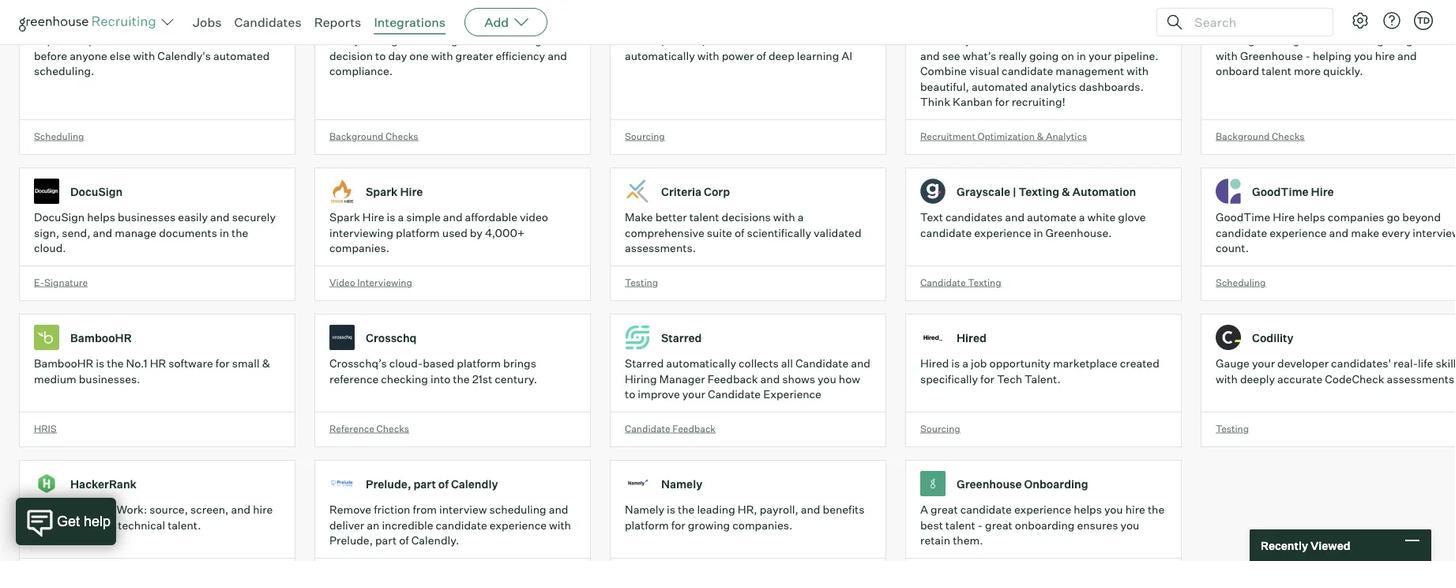 Task type: vqa. For each thing, say whether or not it's contained in the screenshot.


Task type: describe. For each thing, give the bounding box(es) containing it.
count.
[[1216, 241, 1250, 255]]

hire inside hireright background screening integrates with greenhouse - helping you hire and onboard talent more quickly.
[[1376, 49, 1396, 63]]

background checks for easily manage screening and onboarding from decision to day one with greater efficiency and compliance.
[[330, 130, 419, 142]]

spark hire is a simple and affordable video interviewing platform used by 4,000+ companies.
[[330, 210, 548, 255]]

a great candidate experience helps you hire the best talent - great onboarding ensures you retain them.
[[921, 503, 1165, 547]]

onboard
[[1216, 64, 1260, 78]]

suite
[[707, 226, 733, 240]]

affordable
[[465, 210, 518, 224]]

your up the management
[[1089, 49, 1112, 63]]

and right easily
[[210, 210, 230, 224]]

them.
[[953, 534, 983, 547]]

you inside hireright background screening integrates with greenhouse - helping you hire and onboard talent more quickly.
[[1355, 49, 1373, 63]]

in inside 'text candidates and automate a white glove candidate experience in greenhouse.'
[[1034, 226, 1044, 240]]

power
[[722, 49, 754, 63]]

candidates inside 'text candidates and automate a white glove candidate experience in greenhouse.'
[[946, 210, 1003, 224]]

bamboohr for bamboohr
[[70, 331, 132, 345]]

improve
[[638, 387, 680, 401]]

1 horizontal spatial &
[[1037, 130, 1044, 142]]

specifically
[[921, 372, 978, 386]]

checks for quickly.
[[1272, 130, 1305, 142]]

comprehensive
[[625, 226, 705, 240]]

add
[[485, 14, 509, 30]]

feedback inside the starred automatically collects all candidate and hiring manager feedback and shows you how to improve your candidate experience
[[708, 372, 758, 386]]

criteria corp
[[661, 184, 730, 198]]

automatically inside source, screen, and rank candidates automatically with power of deep learning ai
[[625, 49, 695, 63]]

add button
[[465, 8, 548, 36]]

source, screen, and rank candidates automatically with power of deep learning ai
[[625, 33, 853, 63]]

of up remove friction from interview scheduling and deliver an incredible candidate experience with prelude, part of calendly. at the left bottom of page
[[438, 477, 449, 491]]

configure image
[[1351, 11, 1370, 30]]

candidate down the 'improve'
[[625, 423, 671, 434]]

candidate texting
[[921, 276, 1002, 288]]

and right send,
[[93, 226, 112, 240]]

on
[[1062, 49, 1075, 63]]

automate
[[1027, 210, 1077, 224]]

visual
[[970, 64, 1000, 78]]

0 vertical spatial prelude,
[[366, 477, 411, 491]]

2 horizontal spatial &
[[1062, 184, 1071, 198]]

jobs
[[193, 14, 222, 30]]

securely
[[232, 210, 276, 224]]

make
[[625, 210, 653, 224]]

the inside hackerrank for work: source, screen, and hire the world's best technical talent.
[[34, 518, 51, 532]]

talent inside a great candidate experience helps you hire the best talent - great onboarding ensures you retain them.
[[946, 518, 976, 532]]

candidate down text
[[921, 276, 966, 288]]

growing
[[688, 518, 730, 532]]

work:
[[117, 503, 147, 517]]

helping
[[1313, 49, 1352, 63]]

the inside a great candidate experience helps you hire the best talent - great onboarding ensures you retain them.
[[1148, 503, 1165, 517]]

manage inside docusign helps businesses easily and securely sign, send, and manage documents in the cloud.
[[115, 226, 157, 240]]

quickly.
[[1324, 64, 1364, 78]]

you up ensures
[[1105, 503, 1124, 517]]

source,
[[150, 503, 188, 517]]

hackerrank for hackerrank
[[70, 477, 137, 491]]

for inside hired is a job opportunity marketplace created specifically for tech talent.
[[981, 372, 995, 386]]

1 horizontal spatial great
[[986, 518, 1013, 532]]

spark hire
[[366, 184, 423, 198]]

the inside crosschq's cloud-based platform brings reference checking into the 21st century.
[[453, 372, 470, 386]]

integrates
[[1387, 33, 1440, 47]]

validated
[[814, 226, 862, 240]]

greenhouse recruiting image
[[19, 13, 161, 32]]

integrations link
[[374, 14, 446, 30]]

incredible
[[382, 518, 433, 532]]

reports
[[314, 14, 361, 30]]

compliance.
[[330, 64, 393, 78]]

a inside 'text candidates and automate a white glove candidate experience in greenhouse.'
[[1079, 210, 1086, 224]]

companies. inside namely is the leading hr, payroll, and benefits platform for growing companies.
[[733, 518, 793, 532]]

crosschq's
[[330, 357, 387, 370]]

think
[[921, 95, 951, 109]]

hireright background screening integrates with greenhouse - helping you hire and onboard talent more quickly.
[[1216, 33, 1440, 78]]

retain
[[921, 534, 951, 547]]

scheduling for goodtime hire helps companies go beyond candidate experience and make every interview count.
[[1216, 276, 1266, 288]]

docusign for docusign
[[70, 184, 123, 198]]

best inside a great candidate experience helps you hire the best talent - great onboarding ensures you retain them.
[[921, 518, 943, 532]]

0 vertical spatial sourcing
[[625, 130, 665, 142]]

& inside bamboohr is the no.1 hr software for small & medium businesses.
[[262, 357, 270, 370]]

scheduling.
[[34, 64, 94, 78]]

the inside bamboohr is the no.1 hr software for small & medium businesses.
[[107, 357, 124, 370]]

else
[[110, 49, 131, 63]]

text candidates and automate a white glove candidate experience in greenhouse.
[[921, 210, 1146, 240]]

and inside hackerrank for work: source, screen, and hire the world's best technical talent.
[[231, 503, 251, 517]]

1 horizontal spatial sourcing
[[921, 423, 961, 434]]

4,000+
[[485, 226, 525, 240]]

you right ensures
[[1121, 518, 1140, 532]]

kanban
[[953, 95, 993, 109]]

unleash your greenhouse data with talentwall and see what's really going on in your pipeline. combine visual candidate management with beautiful, automated analytics dashboards. think kanban for recruiting!
[[921, 33, 1162, 109]]

platform inside namely is the leading hr, payroll, and benefits platform for growing companies.
[[625, 518, 669, 532]]

scheduling for impress top candidates and connect with them before anyone else with calendly's automated scheduling.
[[34, 130, 84, 142]]

decisions
[[722, 210, 771, 224]]

experience inside 'text candidates and automate a white glove candidate experience in greenhouse.'
[[975, 226, 1032, 240]]

into
[[431, 372, 451, 386]]

namely for namely is the leading hr, payroll, and benefits platform for growing companies.
[[625, 503, 665, 517]]

helps inside a great candidate experience helps you hire the best talent - great onboarding ensures you retain them.
[[1074, 503, 1102, 517]]

e-signature
[[34, 276, 88, 288]]

pipeline.
[[1114, 49, 1159, 63]]

candidate inside unleash your greenhouse data with talentwall and see what's really going on in your pipeline. combine visual candidate management with beautiful, automated analytics dashboards. think kanban for recruiting!
[[1002, 64, 1054, 78]]

and inside hireright background screening integrates with greenhouse - helping you hire and onboard talent more quickly.
[[1398, 49, 1418, 63]]

impress top candidates and connect with them before anyone else with calendly's automated scheduling.
[[34, 33, 275, 78]]

candidates inside source, screen, and rank candidates automatically with power of deep learning ai
[[756, 33, 813, 47]]

and inside 'text candidates and automate a white glove candidate experience in greenhouse.'
[[1006, 210, 1025, 224]]

and inside impress top candidates and connect with them before anyone else with calendly's automated scheduling.
[[157, 33, 177, 47]]

white
[[1088, 210, 1116, 224]]

candidate inside a great candidate experience helps you hire the best talent - great onboarding ensures you retain them.
[[961, 503, 1012, 517]]

experience inside a great candidate experience helps you hire the best talent - great onboarding ensures you retain them.
[[1015, 503, 1072, 517]]

reports link
[[314, 14, 361, 30]]

background for easily manage screening and onboarding from decision to day one with greater efficiency and compliance.
[[330, 130, 384, 142]]

with inside easily manage screening and onboarding from decision to day one with greater efficiency and compliance.
[[431, 49, 453, 63]]

hire for goodtime hire helps companies go beyond candidate experience and make every interview count.
[[1273, 210, 1295, 224]]

marketplace
[[1053, 357, 1118, 370]]

testing for make better talent decisions with a comprehensive suite of scientifically validated assessments.
[[625, 276, 658, 288]]

developer
[[1278, 357, 1329, 370]]

candidate down collects
[[708, 387, 761, 401]]

checks right reference
[[377, 423, 409, 434]]

interviewing
[[357, 276, 412, 288]]

analytics
[[1031, 80, 1077, 93]]

anyone
[[70, 49, 107, 63]]

testing for gauge your developer candidates' real-life skill
[[1216, 423, 1250, 434]]

companies. inside spark hire is a simple and affordable video interviewing platform used by 4,000+ companies.
[[330, 241, 390, 255]]

automatically inside the starred automatically collects all candidate and hiring manager feedback and shows you how to improve your candidate experience
[[666, 357, 737, 370]]

hired for hired
[[957, 331, 987, 345]]

hired is a job opportunity marketplace created specifically for tech talent.
[[921, 357, 1160, 386]]

hackerrank for hackerrank for work: source, screen, and hire the world's best technical talent.
[[34, 503, 98, 517]]

how
[[839, 372, 861, 386]]

screen, inside source, screen, and rank candidates automatically with power of deep learning ai
[[668, 33, 706, 47]]

helps inside docusign helps businesses easily and securely sign, send, and manage documents in the cloud.
[[87, 210, 115, 224]]

experience inside goodtime hire helps companies go beyond candidate experience and make every interview count.
[[1270, 226, 1327, 240]]

and up how
[[851, 357, 871, 370]]

bamboohr is the no.1 hr software for small & medium businesses.
[[34, 357, 270, 386]]

docusign helps businesses easily and securely sign, send, and manage documents in the cloud.
[[34, 210, 276, 255]]

collects
[[739, 357, 779, 370]]

cloud.
[[34, 241, 66, 255]]

candidate inside goodtime hire helps companies go beyond candidate experience and make every interview count.
[[1216, 226, 1268, 240]]

scientifically
[[747, 226, 812, 240]]

best inside hackerrank for work: source, screen, and hire the world's best technical talent.
[[93, 518, 116, 532]]

2 vertical spatial greenhouse
[[957, 477, 1022, 491]]

candidate up shows at the bottom of page
[[796, 357, 849, 370]]

no.1
[[126, 357, 148, 370]]

from inside easily manage screening and onboarding from decision to day one with greater efficiency and compliance.
[[544, 33, 569, 47]]

companies
[[1328, 210, 1385, 224]]

hire for hackerrank for work: source, screen, and hire the world's best technical talent.
[[253, 503, 273, 517]]

1 vertical spatial feedback
[[673, 423, 716, 434]]

rank
[[730, 33, 753, 47]]

with inside hireright background screening integrates with greenhouse - helping you hire and onboard talent more quickly.
[[1216, 49, 1238, 63]]

criteria
[[661, 184, 702, 198]]

in inside unleash your greenhouse data with talentwall and see what's really going on in your pipeline. combine visual candidate management with beautiful, automated analytics dashboards. think kanban for recruiting!
[[1077, 49, 1087, 63]]

experience
[[764, 387, 822, 401]]

docusign for docusign helps businesses easily and securely sign, send, and manage documents in the cloud.
[[34, 210, 85, 224]]

candidate feedback
[[625, 423, 716, 434]]

hire for spark hire is a simple and affordable video interviewing platform used by 4,000+ companies.
[[363, 210, 384, 224]]

1 horizontal spatial calendly
[[451, 477, 498, 491]]

manager
[[660, 372, 705, 386]]

calendly's
[[158, 49, 211, 63]]

onboarding inside a great candidate experience helps you hire the best talent - great onboarding ensures you retain them.
[[1015, 518, 1075, 532]]

interview inside goodtime hire helps companies go beyond candidate experience and make every interview count.
[[1413, 226, 1456, 240]]

reference
[[330, 372, 379, 386]]

background checks for hireright background screening integrates with greenhouse - helping you hire and onboard talent more quickly.
[[1216, 130, 1305, 142]]

payroll,
[[760, 503, 799, 517]]

by
[[470, 226, 483, 240]]

hireright for hireright
[[1253, 7, 1305, 21]]

efficiency
[[496, 49, 545, 63]]

recently viewed
[[1261, 538, 1351, 552]]

Search text field
[[1191, 11, 1319, 34]]

talent inside make better talent decisions with a comprehensive suite of scientifically validated assessments.
[[690, 210, 720, 224]]

candidates link
[[234, 14, 302, 30]]

with inside make better talent decisions with a comprehensive suite of scientifically validated assessments.
[[774, 210, 796, 224]]

going
[[1030, 49, 1059, 63]]

and up greater
[[460, 33, 480, 47]]

platform inside crosschq's cloud-based platform brings reference checking into the 21st century.
[[457, 357, 501, 370]]

ai
[[842, 49, 853, 63]]

hired for hired is a job opportunity marketplace created specifically for tech talent.
[[921, 357, 949, 370]]

and inside spark hire is a simple and affordable video interviewing platform used by 4,000+ companies.
[[443, 210, 463, 224]]

from inside remove friction from interview scheduling and deliver an incredible candidate experience with prelude, part of calendly.
[[413, 503, 437, 517]]

for inside unleash your greenhouse data with talentwall and see what's really going on in your pipeline. combine visual candidate management with beautiful, automated analytics dashboards. think kanban for recruiting!
[[996, 95, 1010, 109]]

- inside a great candidate experience helps you hire the best talent - great onboarding ensures you retain them.
[[978, 518, 983, 532]]

hiring
[[625, 372, 657, 386]]

for inside namely is the leading hr, payroll, and benefits platform for growing companies.
[[672, 518, 686, 532]]

0 vertical spatial calendly
[[70, 7, 117, 21]]

part inside remove friction from interview scheduling and deliver an incredible candidate experience with prelude, part of calendly.
[[375, 534, 397, 547]]



Task type: locate. For each thing, give the bounding box(es) containing it.
companies. down interviewing
[[330, 241, 390, 255]]

0 vertical spatial bamboohr
[[70, 331, 132, 345]]

for left work:
[[100, 503, 114, 517]]

experience inside remove friction from interview scheduling and deliver an incredible candidate experience with prelude, part of calendly.
[[490, 518, 547, 532]]

your
[[965, 33, 988, 47], [1089, 49, 1112, 63], [1253, 357, 1276, 370], [683, 387, 706, 401]]

1 horizontal spatial onboarding
[[1015, 518, 1075, 532]]

2 screening from the left
[[1333, 33, 1385, 47]]

for right the kanban
[[996, 95, 1010, 109]]

send,
[[62, 226, 90, 240]]

and
[[157, 33, 177, 47], [460, 33, 480, 47], [708, 33, 728, 47], [548, 49, 567, 63], [921, 49, 940, 63], [1398, 49, 1418, 63], [210, 210, 230, 224], [443, 210, 463, 224], [1006, 210, 1025, 224], [93, 226, 112, 240], [1330, 226, 1349, 240], [851, 357, 871, 370], [761, 372, 780, 386], [231, 503, 251, 517], [549, 503, 569, 517], [801, 503, 821, 517]]

0 vertical spatial to
[[375, 49, 386, 63]]

0 vertical spatial &
[[1037, 130, 1044, 142]]

0 horizontal spatial calendly
[[70, 7, 117, 21]]

0 vertical spatial hackerrank
[[70, 477, 137, 491]]

1 horizontal spatial part
[[414, 477, 436, 491]]

starred for starred
[[661, 331, 702, 345]]

hireright up onboard
[[1216, 33, 1266, 47]]

candidate inside 'text candidates and automate a white glove candidate experience in greenhouse.'
[[921, 226, 972, 240]]

dashboards.
[[1079, 80, 1144, 93]]

automated inside impress top candidates and connect with them before anyone else with calendly's automated scheduling.
[[213, 49, 270, 63]]

scheduling down count. at the right of the page
[[1216, 276, 1266, 288]]

hr,
[[738, 503, 758, 517]]

automated down visual
[[972, 80, 1028, 93]]

namely inside namely is the leading hr, payroll, and benefits platform for growing companies.
[[625, 503, 665, 517]]

for left the "growing"
[[672, 518, 686, 532]]

1 horizontal spatial spark
[[366, 184, 398, 198]]

calendly up top
[[70, 7, 117, 21]]

your up the what's
[[965, 33, 988, 47]]

based
[[423, 357, 455, 370]]

platform up 21st
[[457, 357, 501, 370]]

management
[[1056, 64, 1125, 78]]

prelude, inside remove friction from interview scheduling and deliver an incredible candidate experience with prelude, part of calendly.
[[330, 534, 373, 547]]

0 horizontal spatial &
[[262, 357, 270, 370]]

for inside bamboohr is the no.1 hr software for small & medium businesses.
[[216, 357, 230, 370]]

and inside unleash your greenhouse data with talentwall and see what's really going on in your pipeline. combine visual candidate management with beautiful, automated analytics dashboards. think kanban for recruiting!
[[921, 49, 940, 63]]

checks
[[386, 130, 419, 142], [1272, 130, 1305, 142], [377, 423, 409, 434]]

1 horizontal spatial from
[[544, 33, 569, 47]]

for inside hackerrank for work: source, screen, and hire the world's best technical talent.
[[100, 503, 114, 517]]

and inside remove friction from interview scheduling and deliver an incredible candidate experience with prelude, part of calendly.
[[549, 503, 569, 517]]

1 vertical spatial docusign
[[34, 210, 85, 224]]

2 horizontal spatial candidates
[[946, 210, 1003, 224]]

and inside goodtime hire helps companies go beyond candidate experience and make every interview count.
[[1330, 226, 1349, 240]]

1 horizontal spatial background checks
[[1216, 130, 1305, 142]]

0 horizontal spatial -
[[978, 518, 983, 532]]

1 vertical spatial part
[[375, 534, 397, 547]]

- up more
[[1306, 49, 1311, 63]]

goodtime inside goodtime hire helps companies go beyond candidate experience and make every interview count.
[[1216, 210, 1271, 224]]

0 horizontal spatial testing
[[625, 276, 658, 288]]

greenhouse down background
[[1241, 49, 1304, 63]]

0 horizontal spatial texting
[[968, 276, 1002, 288]]

goodtime up goodtime hire helps companies go beyond candidate experience and make every interview count.
[[1253, 184, 1309, 198]]

0 horizontal spatial helps
[[87, 210, 115, 224]]

candidate up them.
[[961, 503, 1012, 517]]

of
[[757, 49, 767, 63], [735, 226, 745, 240], [438, 477, 449, 491], [399, 534, 409, 547]]

0 horizontal spatial platform
[[396, 226, 440, 240]]

0 vertical spatial part
[[414, 477, 436, 491]]

in inside docusign helps businesses easily and securely sign, send, and manage documents in the cloud.
[[220, 226, 229, 240]]

assessments.
[[625, 241, 696, 255]]

is for hired is a job opportunity marketplace created specifically for tech talent.
[[952, 357, 960, 370]]

1 vertical spatial spark
[[330, 210, 360, 224]]

hire inside a great candidate experience helps you hire the best talent - great onboarding ensures you retain them.
[[1126, 503, 1146, 517]]

a inside spark hire is a simple and affordable video interviewing platform used by 4,000+ companies.
[[398, 210, 404, 224]]

calendly up remove friction from interview scheduling and deliver an incredible candidate experience with prelude, part of calendly. at the left bottom of page
[[451, 477, 498, 491]]

1 horizontal spatial screening
[[1333, 33, 1385, 47]]

feedback down the 'improve'
[[673, 423, 716, 434]]

spark for spark hire is a simple and affordable video interviewing platform used by 4,000+ companies.
[[330, 210, 360, 224]]

2 background checks from the left
[[1216, 130, 1305, 142]]

0 horizontal spatial great
[[931, 503, 958, 517]]

1 horizontal spatial testing
[[1216, 423, 1250, 434]]

of down decisions
[[735, 226, 745, 240]]

0 vertical spatial automated
[[213, 49, 270, 63]]

is inside bamboohr is the no.1 hr software for small & medium businesses.
[[96, 357, 104, 370]]

0 vertical spatial talent
[[1262, 64, 1292, 78]]

screening inside hireright background screening integrates with greenhouse - helping you hire and onboard talent more quickly.
[[1333, 33, 1385, 47]]

and right 'source,'
[[231, 503, 251, 517]]

a up "greenhouse."
[[1079, 210, 1086, 224]]

screening inside easily manage screening and onboarding from decision to day one with greater efficiency and compliance.
[[407, 33, 458, 47]]

1 vertical spatial testing
[[1216, 423, 1250, 434]]

1 vertical spatial interview
[[439, 503, 487, 517]]

namely for namely
[[661, 477, 703, 491]]

2 vertical spatial platform
[[625, 518, 669, 532]]

day
[[388, 49, 407, 63]]

1 vertical spatial automated
[[972, 80, 1028, 93]]

1 horizontal spatial -
[[1306, 49, 1311, 63]]

friction
[[374, 503, 411, 517]]

prelude,
[[366, 477, 411, 491], [330, 534, 373, 547]]

the inside docusign helps businesses easily and securely sign, send, and manage documents in the cloud.
[[232, 226, 248, 240]]

of down incredible
[[399, 534, 409, 547]]

with inside source, screen, and rank candidates automatically with power of deep learning ai
[[698, 49, 720, 63]]

starred up manager
[[661, 331, 702, 345]]

2 best from the left
[[921, 518, 943, 532]]

experience down |
[[975, 226, 1032, 240]]

what's
[[963, 49, 997, 63]]

to
[[375, 49, 386, 63], [625, 387, 636, 401]]

experience down onboarding
[[1015, 503, 1072, 517]]

hire down goodtime hire
[[1273, 210, 1295, 224]]

bamboohr up businesses.
[[70, 331, 132, 345]]

great
[[931, 503, 958, 517], [986, 518, 1013, 532]]

1 vertical spatial starred
[[625, 357, 664, 370]]

prelude, up friction
[[366, 477, 411, 491]]

of inside source, screen, and rank candidates automatically with power of deep learning ai
[[757, 49, 767, 63]]

0 vertical spatial namely
[[661, 477, 703, 491]]

1 vertical spatial texting
[[968, 276, 1002, 288]]

opportunity
[[990, 357, 1051, 370]]

2 background from the left
[[1216, 130, 1270, 142]]

spark inside spark hire is a simple and affordable video interviewing platform used by 4,000+ companies.
[[330, 210, 360, 224]]

0 vertical spatial spark
[[366, 184, 398, 198]]

businesses
[[118, 210, 176, 224]]

in right on
[[1077, 49, 1087, 63]]

2 horizontal spatial in
[[1077, 49, 1087, 63]]

jobs link
[[193, 14, 222, 30]]

0 horizontal spatial screening
[[407, 33, 458, 47]]

1 vertical spatial great
[[986, 518, 1013, 532]]

2 horizontal spatial platform
[[625, 518, 669, 532]]

manage inside easily manage screening and onboarding from decision to day one with greater efficiency and compliance.
[[363, 33, 404, 47]]

is up businesses.
[[96, 357, 104, 370]]

automatically down 'source,'
[[625, 49, 695, 63]]

video
[[520, 210, 548, 224]]

starred up hiring
[[625, 357, 664, 370]]

screen, inside hackerrank for work: source, screen, and hire the world's best technical talent.
[[190, 503, 229, 517]]

grayscale | texting & automation
[[957, 184, 1137, 198]]

1 vertical spatial companies.
[[733, 518, 793, 532]]

0 vertical spatial goodtime
[[1253, 184, 1309, 198]]

greenhouse up really
[[991, 33, 1054, 47]]

namely left leading
[[625, 503, 665, 517]]

1 best from the left
[[93, 518, 116, 532]]

hired inside hired is a job opportunity marketplace created specifically for tech talent.
[[921, 357, 949, 370]]

0 vertical spatial manage
[[363, 33, 404, 47]]

and inside namely is the leading hr, payroll, and benefits platform for growing companies.
[[801, 503, 821, 517]]

1 vertical spatial manage
[[115, 226, 157, 240]]

you left how
[[818, 372, 837, 386]]

1 horizontal spatial interview
[[1413, 226, 1456, 240]]

helps inside goodtime hire helps companies go beyond candidate experience and make every interview count.
[[1298, 210, 1326, 224]]

candidate inside remove friction from interview scheduling and deliver an incredible candidate experience with prelude, part of calendly.
[[436, 518, 487, 532]]

businesses.
[[79, 372, 140, 386]]

0 horizontal spatial sourcing
[[625, 130, 665, 142]]

interview down beyond
[[1413, 226, 1456, 240]]

21st
[[472, 372, 493, 386]]

platform inside spark hire is a simple and affordable video interviewing platform used by 4,000+ companies.
[[396, 226, 440, 240]]

talent inside hireright background screening integrates with greenhouse - helping you hire and onboard talent more quickly.
[[1262, 64, 1292, 78]]

and down collects
[[761, 372, 780, 386]]

impress
[[34, 33, 76, 47]]

helps down goodtime hire
[[1298, 210, 1326, 224]]

onboarding
[[482, 33, 542, 47], [1015, 518, 1075, 532]]

to inside easily manage screening and onboarding from decision to day one with greater efficiency and compliance.
[[375, 49, 386, 63]]

checks up spark hire
[[386, 130, 419, 142]]

and right efficiency
[[548, 49, 567, 63]]

interview inside remove friction from interview scheduling and deliver an incredible candidate experience with prelude, part of calendly.
[[439, 503, 487, 517]]

of inside remove friction from interview scheduling and deliver an incredible candidate experience with prelude, part of calendly.
[[399, 534, 409, 547]]

talent.
[[168, 518, 201, 532]]

you up quickly.
[[1355, 49, 1373, 63]]

with inside remove friction from interview scheduling and deliver an incredible candidate experience with prelude, part of calendly.
[[549, 518, 571, 532]]

0 horizontal spatial interview
[[439, 503, 487, 517]]

remove
[[330, 503, 372, 517]]

0 vertical spatial docusign
[[70, 184, 123, 198]]

to inside the starred automatically collects all candidate and hiring manager feedback and shows you how to improve your candidate experience
[[625, 387, 636, 401]]

hireright inside hireright background screening integrates with greenhouse - helping you hire and onboard talent more quickly.
[[1216, 33, 1266, 47]]

namely
[[661, 477, 703, 491], [625, 503, 665, 517]]

0 horizontal spatial hire
[[253, 503, 273, 517]]

td button
[[1411, 8, 1437, 33]]

checks up goodtime hire
[[1272, 130, 1305, 142]]

0 horizontal spatial in
[[220, 226, 229, 240]]

a
[[398, 210, 404, 224], [798, 210, 804, 224], [1079, 210, 1086, 224], [963, 357, 969, 370]]

medium
[[34, 372, 76, 386]]

recruiting!
[[1012, 95, 1066, 109]]

1 vertical spatial scheduling
[[1216, 276, 1266, 288]]

gauge your developer candidates' real-life skill
[[1216, 357, 1456, 386]]

a inside make better talent decisions with a comprehensive suite of scientifically validated assessments.
[[798, 210, 804, 224]]

0 vertical spatial automatically
[[625, 49, 695, 63]]

is inside namely is the leading hr, payroll, and benefits platform for growing companies.
[[667, 503, 676, 517]]

is inside hired is a job opportunity marketplace created specifically for tech talent.
[[952, 357, 960, 370]]

0 vertical spatial screen,
[[668, 33, 706, 47]]

hireright for hireright background screening integrates with greenhouse - helping you hire and onboard talent more quickly.
[[1216, 33, 1266, 47]]

for down job
[[981, 372, 995, 386]]

see
[[943, 49, 961, 63]]

beautiful,
[[921, 80, 970, 93]]

hire for goodtime hire
[[1312, 184, 1334, 198]]

goodtime for goodtime hire
[[1253, 184, 1309, 198]]

sterling
[[366, 7, 409, 21]]

texting down 'text candidates and automate a white glove candidate experience in greenhouse.'
[[968, 276, 1002, 288]]

optimization
[[978, 130, 1035, 142]]

0 vertical spatial feedback
[[708, 372, 758, 386]]

of inside make better talent decisions with a comprehensive suite of scientifically validated assessments.
[[735, 226, 745, 240]]

docusign up send,
[[70, 184, 123, 198]]

background checks up spark hire
[[330, 130, 419, 142]]

screening for one
[[407, 33, 458, 47]]

testing
[[625, 276, 658, 288], [1216, 423, 1250, 434]]

greenhouse
[[991, 33, 1054, 47], [1241, 49, 1304, 63], [957, 477, 1022, 491]]

2 vertical spatial &
[[262, 357, 270, 370]]

checks for compliance.
[[386, 130, 419, 142]]

reference
[[330, 423, 375, 434]]

spark for spark hire
[[366, 184, 398, 198]]

great down greenhouse onboarding
[[986, 518, 1013, 532]]

hire inside hackerrank for work: source, screen, and hire the world's best technical talent.
[[253, 503, 273, 517]]

greenhouse.
[[1046, 226, 1112, 240]]

automated inside unleash your greenhouse data with talentwall and see what's really going on in your pipeline. combine visual candidate management with beautiful, automated analytics dashboards. think kanban for recruiting!
[[972, 80, 1028, 93]]

automation
[[1073, 184, 1137, 198]]

namely is the leading hr, payroll, and benefits platform for growing companies.
[[625, 503, 865, 532]]

hackerrank for work: source, screen, and hire the world's best technical talent.
[[34, 503, 273, 532]]

before
[[34, 49, 67, 63]]

greenhouse inside unleash your greenhouse data with talentwall and see what's really going on in your pipeline. combine visual candidate management with beautiful, automated analytics dashboards. think kanban for recruiting!
[[991, 33, 1054, 47]]

bamboohr up medium
[[34, 357, 93, 370]]

1 screening from the left
[[407, 33, 458, 47]]

0 vertical spatial platform
[[396, 226, 440, 240]]

and down |
[[1006, 210, 1025, 224]]

1 horizontal spatial automated
[[972, 80, 1028, 93]]

leading
[[697, 503, 736, 517]]

combine
[[921, 64, 967, 78]]

tech
[[997, 372, 1023, 386]]

1 horizontal spatial screen,
[[668, 33, 706, 47]]

0 vertical spatial texting
[[1019, 184, 1060, 198]]

bamboohr inside bamboohr is the no.1 hr software for small & medium businesses.
[[34, 357, 93, 370]]

greenhouse up them.
[[957, 477, 1022, 491]]

onboarding inside easily manage screening and onboarding from decision to day one with greater efficiency and compliance.
[[482, 33, 542, 47]]

starred
[[661, 331, 702, 345], [625, 357, 664, 370]]

and down integrates
[[1398, 49, 1418, 63]]

hired up specifically
[[921, 357, 949, 370]]

checking
[[381, 372, 428, 386]]

1 horizontal spatial helps
[[1074, 503, 1102, 517]]

hire inside spark hire is a simple and affordable video interviewing platform used by 4,000+ companies.
[[363, 210, 384, 224]]

is up specifically
[[952, 357, 960, 370]]

goodtime for goodtime hire helps companies go beyond candidate experience and make every interview count.
[[1216, 210, 1271, 224]]

background down compliance.
[[330, 130, 384, 142]]

you inside the starred automatically collects all candidate and hiring manager feedback and shows you how to improve your candidate experience
[[818, 372, 837, 386]]

1 vertical spatial talent
[[690, 210, 720, 224]]

background checks up goodtime hire
[[1216, 130, 1305, 142]]

candidate up "calendly."
[[436, 518, 487, 532]]

hire up companies
[[1312, 184, 1334, 198]]

is for bamboohr is the no.1 hr software for small & medium businesses.
[[96, 357, 104, 370]]

video
[[330, 276, 355, 288]]

0 horizontal spatial manage
[[115, 226, 157, 240]]

starred automatically collects all candidate and hiring manager feedback and shows you how to improve your candidate experience
[[625, 357, 871, 401]]

0 horizontal spatial automated
[[213, 49, 270, 63]]

every
[[1382, 226, 1411, 240]]

candidates inside impress top candidates and connect with them before anyone else with calendly's automated scheduling.
[[98, 33, 155, 47]]

and inside source, screen, and rank candidates automatically with power of deep learning ai
[[708, 33, 728, 47]]

calendly
[[70, 7, 117, 21], [451, 477, 498, 491]]

from up efficiency
[[544, 33, 569, 47]]

background
[[330, 130, 384, 142], [1216, 130, 1270, 142]]

2 horizontal spatial talent
[[1262, 64, 1292, 78]]

1 vertical spatial platform
[[457, 357, 501, 370]]

docusign inside docusign helps businesses easily and securely sign, send, and manage documents in the cloud.
[[34, 210, 85, 224]]

in right documents
[[220, 226, 229, 240]]

grayscale
[[957, 184, 1011, 198]]

is down spark hire
[[387, 210, 395, 224]]

screen, right 'source,'
[[668, 33, 706, 47]]

1 vertical spatial bamboohr
[[34, 357, 93, 370]]

0 horizontal spatial candidates
[[98, 33, 155, 47]]

recruitment optimization & analytics
[[921, 130, 1088, 142]]

0 horizontal spatial from
[[413, 503, 437, 517]]

data
[[1056, 33, 1081, 47]]

- inside hireright background screening integrates with greenhouse - helping you hire and onboard talent more quickly.
[[1306, 49, 1311, 63]]

0 horizontal spatial best
[[93, 518, 116, 532]]

1 vertical spatial hireright
[[1216, 33, 1266, 47]]

starred inside the starred automatically collects all candidate and hiring manager feedback and shows you how to improve your candidate experience
[[625, 357, 664, 370]]

to down hiring
[[625, 387, 636, 401]]

skill
[[1436, 357, 1456, 370]]

automated
[[213, 49, 270, 63], [972, 80, 1028, 93]]

onboarding down onboarding
[[1015, 518, 1075, 532]]

0 vertical spatial scheduling
[[34, 130, 84, 142]]

docusign up sign,
[[34, 210, 85, 224]]

screening for hire
[[1333, 33, 1385, 47]]

is inside spark hire is a simple and affordable video interviewing platform used by 4,000+ companies.
[[387, 210, 395, 224]]

is
[[387, 210, 395, 224], [96, 357, 104, 370], [952, 357, 960, 370], [667, 503, 676, 517]]

1 horizontal spatial background
[[1216, 130, 1270, 142]]

1 vertical spatial -
[[978, 518, 983, 532]]

part down an
[[375, 534, 397, 547]]

candidates up else
[[98, 33, 155, 47]]

from up incredible
[[413, 503, 437, 517]]

integrations
[[374, 14, 446, 30]]

make
[[1352, 226, 1380, 240]]

1 horizontal spatial hired
[[957, 331, 987, 345]]

hackerrank inside hackerrank for work: source, screen, and hire the world's best technical talent.
[[34, 503, 98, 517]]

|
[[1013, 184, 1017, 198]]

in down automate
[[1034, 226, 1044, 240]]

1 vertical spatial sourcing
[[921, 423, 961, 434]]

deliver
[[330, 518, 365, 532]]

easily
[[330, 33, 360, 47]]

1 vertical spatial automatically
[[666, 357, 737, 370]]

0 horizontal spatial to
[[375, 49, 386, 63]]

bamboohr for bamboohr is the no.1 hr software for small & medium businesses.
[[34, 357, 93, 370]]

and up calendly's
[[157, 33, 177, 47]]

hire for spark hire
[[400, 184, 423, 198]]

from
[[544, 33, 569, 47], [413, 503, 437, 517]]

docusign
[[70, 184, 123, 198], [34, 210, 85, 224]]

0 vertical spatial starred
[[661, 331, 702, 345]]

to left day
[[375, 49, 386, 63]]

candidate down text
[[921, 226, 972, 240]]

1 horizontal spatial talent
[[946, 518, 976, 532]]

the
[[232, 226, 248, 240], [107, 357, 124, 370], [453, 372, 470, 386], [678, 503, 695, 517], [1148, 503, 1165, 517], [34, 518, 51, 532]]

hireright up background
[[1253, 7, 1305, 21]]

& up automate
[[1062, 184, 1071, 198]]

1 vertical spatial prelude,
[[330, 534, 373, 547]]

- up them.
[[978, 518, 983, 532]]

your down manager
[[683, 387, 706, 401]]

hris
[[34, 423, 57, 434]]

1 horizontal spatial candidates
[[756, 33, 813, 47]]

2 horizontal spatial hire
[[1376, 49, 1396, 63]]

0 horizontal spatial companies.
[[330, 241, 390, 255]]

screening down configure image
[[1333, 33, 1385, 47]]

a left job
[[963, 357, 969, 370]]

and down unleash on the right top
[[921, 49, 940, 63]]

candidates
[[234, 14, 302, 30]]

background for hireright background screening integrates with greenhouse - helping you hire and onboard talent more quickly.
[[1216, 130, 1270, 142]]

candidate down really
[[1002, 64, 1054, 78]]

hire
[[1376, 49, 1396, 63], [253, 503, 273, 517], [1126, 503, 1146, 517]]

your inside the starred automatically collects all candidate and hiring manager feedback and shows you how to improve your candidate experience
[[683, 387, 706, 401]]

and up used
[[443, 210, 463, 224]]

goodtime up count. at the right of the page
[[1216, 210, 1271, 224]]

your down codility
[[1253, 357, 1276, 370]]

td button
[[1415, 11, 1434, 30]]

1 background checks from the left
[[330, 130, 419, 142]]

1 vertical spatial goodtime
[[1216, 210, 1271, 224]]

1 horizontal spatial companies.
[[733, 518, 793, 532]]

screening
[[407, 33, 458, 47], [1333, 33, 1385, 47]]

brings
[[503, 357, 537, 370]]

is for namely is the leading hr, payroll, and benefits platform for growing companies.
[[667, 503, 676, 517]]

starred for starred automatically collects all candidate and hiring manager feedback and shows you how to improve your candidate experience
[[625, 357, 664, 370]]

0 horizontal spatial scheduling
[[34, 130, 84, 142]]

testing down the gauge
[[1216, 423, 1250, 434]]

hired up job
[[957, 331, 987, 345]]

0 horizontal spatial onboarding
[[482, 33, 542, 47]]

experience down goodtime hire
[[1270, 226, 1327, 240]]

easily manage screening and onboarding from decision to day one with greater efficiency and compliance.
[[330, 33, 569, 78]]

1 background from the left
[[330, 130, 384, 142]]

& left analytics
[[1037, 130, 1044, 142]]

the inside namely is the leading hr, payroll, and benefits platform for growing companies.
[[678, 503, 695, 517]]

best up retain
[[921, 518, 943, 532]]

unleash
[[921, 33, 963, 47]]

experience
[[975, 226, 1032, 240], [1270, 226, 1327, 240], [1015, 503, 1072, 517], [490, 518, 547, 532]]

helps up ensures
[[1074, 503, 1102, 517]]

talent up them.
[[946, 518, 976, 532]]

0 vertical spatial onboarding
[[482, 33, 542, 47]]

greenhouse inside hireright background screening integrates with greenhouse - helping you hire and onboard talent more quickly.
[[1241, 49, 1304, 63]]

candidate
[[921, 276, 966, 288], [796, 357, 849, 370], [708, 387, 761, 401], [625, 423, 671, 434]]

a inside hired is a job opportunity marketplace created specifically for tech talent.
[[963, 357, 969, 370]]

hire up interviewing
[[363, 210, 384, 224]]

1 horizontal spatial best
[[921, 518, 943, 532]]

hackerrank up the world's
[[34, 503, 98, 517]]

one
[[410, 49, 429, 63]]

texting right |
[[1019, 184, 1060, 198]]

hire for a great candidate experience helps you hire the best talent - great onboarding ensures you retain them.
[[1126, 503, 1146, 517]]

0 vertical spatial -
[[1306, 49, 1311, 63]]

platform down simple
[[396, 226, 440, 240]]

talent.
[[1025, 372, 1061, 386]]

2 vertical spatial talent
[[946, 518, 976, 532]]

1 vertical spatial from
[[413, 503, 437, 517]]

really
[[999, 49, 1027, 63]]

and right scheduling
[[549, 503, 569, 517]]

your inside gauge your developer candidates' real-life skill
[[1253, 357, 1276, 370]]

a left simple
[[398, 210, 404, 224]]



